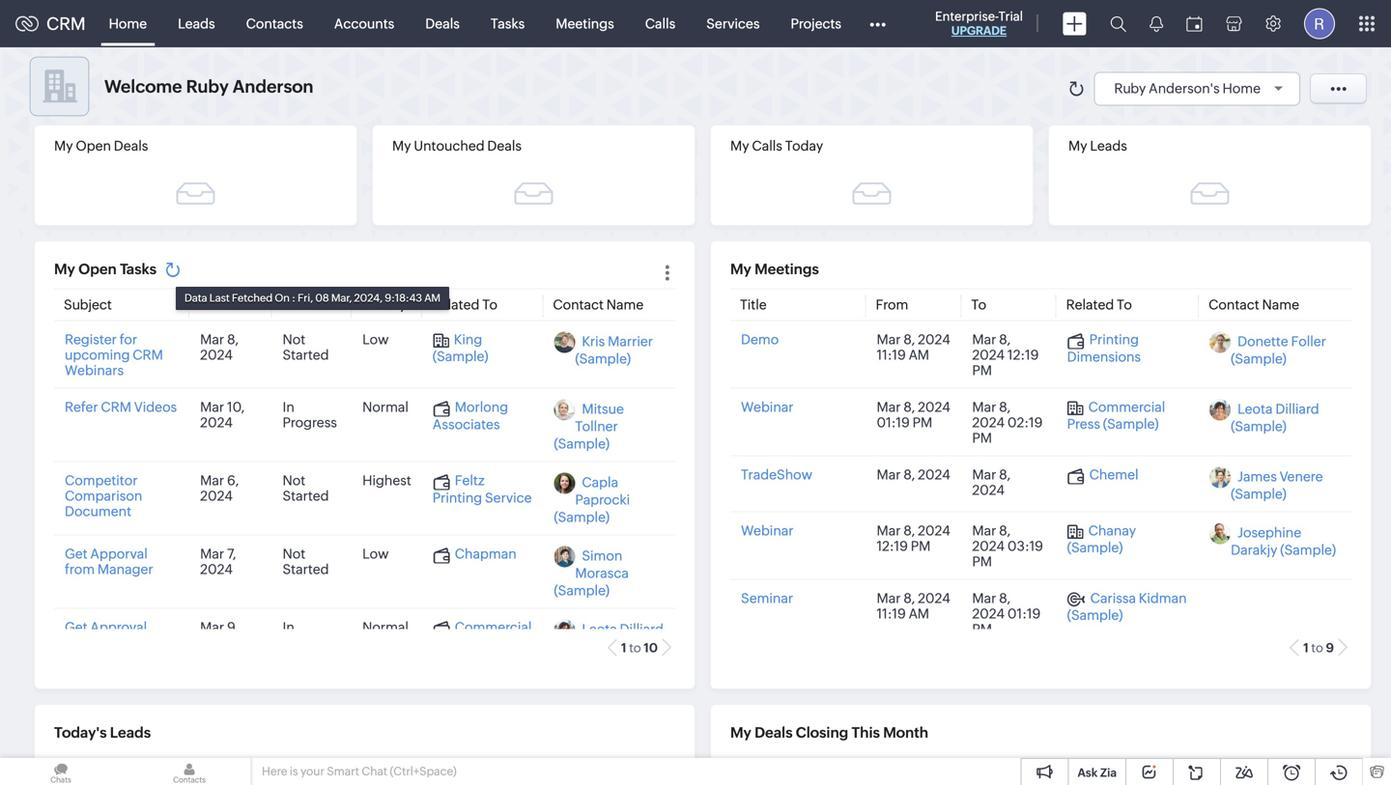 Task type: describe. For each thing, give the bounding box(es) containing it.
mitsue tollner (sample)
[[554, 402, 624, 452]]

contacts image
[[129, 759, 250, 786]]

(sample) for mitsue tollner (sample) link
[[554, 436, 610, 452]]

0 vertical spatial mar 8, 2024 12:19 pm
[[973, 332, 1039, 378]]

not for 8,
[[283, 332, 306, 347]]

commercial press
[[433, 620, 532, 653]]

(sample) for the kris marrier (sample) 'link'
[[575, 351, 631, 367]]

printing dimensions link
[[1068, 332, 1142, 365]]

ask zia
[[1078, 767, 1117, 780]]

mar inside the mar 7, 2024
[[200, 547, 224, 562]]

1 vertical spatial tasks
[[120, 261, 157, 278]]

for
[[120, 332, 137, 347]]

ruby anderson's home link
[[1115, 81, 1290, 96]]

0 horizontal spatial ruby
[[186, 77, 229, 96]]

webinars
[[65, 363, 124, 378]]

anderson
[[233, 77, 314, 96]]

upgrade
[[952, 24, 1007, 37]]

document
[[65, 504, 131, 520]]

untouched
[[414, 138, 485, 154]]

enterprise-trial upgrade
[[936, 9, 1024, 37]]

services link
[[691, 0, 776, 47]]

mar inside mar 6, 2024
[[200, 473, 224, 489]]

morlong associates link
[[433, 400, 509, 432]]

status link
[[282, 297, 321, 313]]

today
[[786, 138, 824, 154]]

refer crm videos link
[[65, 400, 177, 415]]

1 horizontal spatial leads
[[178, 16, 215, 31]]

related for 2nd related to 'link' from the left
[[1067, 297, 1115, 313]]

press for commercial press (sample)
[[1068, 416, 1101, 432]]

donette
[[1238, 334, 1289, 349]]

tradeshow
[[741, 467, 813, 483]]

1 vertical spatial 12:19
[[877, 539, 909, 554]]

fri,
[[298, 292, 313, 304]]

(sample) inside chanay (sample)
[[1068, 540, 1124, 556]]

my open tasks
[[54, 261, 157, 278]]

here
[[262, 766, 288, 779]]

capla paprocki (sample)
[[554, 475, 630, 525]]

in progress for 10,
[[283, 400, 337, 431]]

mar inside mar 9, 2024
[[200, 620, 224, 636]]

in progress for 9,
[[283, 620, 337, 651]]

get for get apporval from manager
[[65, 547, 88, 562]]

(sample) for the top leota dilliard (sample) link
[[1232, 419, 1287, 434]]

name for 2nd contact name 'link' from the right
[[607, 297, 644, 313]]

comparison
[[65, 489, 142, 504]]

king (sample)
[[433, 332, 489, 364]]

my for my untouched deals
[[392, 138, 411, 154]]

josephine darakjy (sample) link
[[1232, 525, 1337, 558]]

am for seminar
[[909, 607, 930, 622]]

king (sample) link
[[433, 332, 489, 364]]

refer
[[65, 400, 98, 415]]

(sample) for simon morasca (sample) link
[[554, 583, 610, 599]]

printing dimensions
[[1068, 332, 1142, 365]]

signals element
[[1139, 0, 1175, 47]]

8, inside mar 8, 2024 02:19 pm
[[1000, 400, 1011, 415]]

from
[[876, 297, 909, 313]]

feltz printing service
[[433, 473, 532, 506]]

refer crm videos
[[65, 400, 177, 415]]

0 horizontal spatial 01:19
[[877, 415, 910, 431]]

mar 9, 2024
[[200, 620, 239, 651]]

2 horizontal spatial mar 8, 2024
[[973, 467, 1011, 498]]

my for my calls today
[[731, 138, 750, 154]]

leota for the top leota dilliard (sample) link
[[1238, 402, 1273, 417]]

chats image
[[0, 759, 122, 786]]

james venere (sample) link
[[1232, 469, 1324, 502]]

chanay
[[1089, 523, 1137, 539]]

(sample) for josephine darakjy (sample) link
[[1281, 543, 1337, 558]]

not started for 8,
[[283, 332, 329, 363]]

mar 8, 2024 11:19 am for mar 8, 2024 01:19 pm
[[877, 591, 951, 622]]

8, inside mar 8, 2024 03:19 pm
[[1000, 523, 1011, 539]]

competitor
[[65, 473, 138, 489]]

home link
[[93, 0, 163, 47]]

low for chapman
[[363, 547, 389, 562]]

james
[[1238, 469, 1278, 485]]

signals image
[[1150, 15, 1164, 32]]

0 horizontal spatial mar 8, 2024 01:19 pm
[[877, 400, 951, 431]]

my for my meetings
[[731, 261, 752, 278]]

open for deals
[[76, 138, 111, 154]]

2 contact name from the left
[[1209, 297, 1300, 313]]

my leads
[[1069, 138, 1128, 154]]

marrier
[[608, 334, 653, 349]]

highest
[[363, 473, 412, 489]]

chanay (sample) link
[[1068, 523, 1137, 556]]

smart
[[327, 766, 360, 779]]

in for 10,
[[283, 400, 295, 415]]

progress for mar 10, 2024
[[283, 415, 337, 431]]

calls link
[[630, 0, 691, 47]]

10,
[[227, 400, 245, 415]]

1 to 9
[[1304, 641, 1335, 656]]

feltz printing service link
[[433, 473, 532, 506]]

not started for 7,
[[283, 547, 329, 578]]

commercial for commercial press (sample)
[[1089, 400, 1166, 415]]

not started for 6,
[[283, 473, 329, 504]]

contact for 2nd contact name 'link' from the right
[[553, 297, 604, 313]]

meetings link
[[541, 0, 630, 47]]

welcome ruby anderson
[[104, 77, 314, 96]]

demo
[[741, 332, 779, 347]]

my untouched deals
[[392, 138, 522, 154]]

9,
[[227, 620, 239, 636]]

my for my open deals
[[54, 138, 73, 154]]

2024 inside mar 6, 2024
[[200, 489, 233, 504]]

1 for in progress
[[622, 641, 627, 656]]

leads for today's leads
[[110, 725, 151, 742]]

simon morasca (sample)
[[554, 549, 629, 599]]

from for apporval
[[65, 562, 95, 578]]

fetched
[[232, 292, 273, 304]]

to for in progress
[[629, 641, 641, 656]]

(sample) down king
[[433, 349, 489, 364]]

register
[[65, 332, 117, 347]]

approval
[[90, 620, 147, 636]]

trial
[[999, 9, 1024, 24]]

my calls today
[[731, 138, 824, 154]]

my meetings
[[731, 261, 820, 278]]

from for approval
[[65, 636, 95, 651]]

anderson's
[[1149, 81, 1220, 96]]

calendar image
[[1187, 16, 1203, 31]]

press for commercial press
[[433, 637, 466, 653]]

closing
[[796, 725, 849, 742]]

1 horizontal spatial 12:19
[[1008, 347, 1039, 363]]

started for mar 7, 2024
[[283, 562, 329, 578]]

Other Modules field
[[857, 8, 899, 39]]

create menu image
[[1063, 12, 1087, 35]]

to for 2nd related to 'link' from the left
[[1117, 297, 1133, 313]]

2024 inside mar 8, 2024 03:19 pm
[[973, 539, 1005, 554]]

2024 inside mar 9, 2024
[[200, 636, 233, 651]]

kris marrier (sample)
[[575, 334, 653, 367]]

deals right untouched
[[488, 138, 522, 154]]

2 contact name link from the left
[[1209, 297, 1300, 313]]

videos
[[134, 400, 177, 415]]

11:19 for mar 8, 2024 12:19 pm
[[877, 347, 906, 363]]

dimensions
[[1068, 349, 1142, 365]]

james venere (sample)
[[1232, 469, 1324, 502]]

donette foller (sample)
[[1232, 334, 1327, 367]]

mar inside mar 8, 2024 03:19 pm
[[973, 523, 997, 539]]

webinar for mar 8, 2024 01:19 pm
[[741, 400, 794, 415]]

mar 6, 2024
[[200, 473, 239, 504]]

seminar
[[741, 591, 794, 607]]

printing inside printing dimensions
[[1090, 332, 1140, 347]]

kris marrier (sample) link
[[575, 334, 653, 367]]

venere
[[1280, 469, 1324, 485]]

03:19
[[1008, 539, 1044, 554]]

11:19 for mar 8, 2024 01:19 pm
[[877, 607, 906, 622]]

on
[[275, 292, 290, 304]]

get apporval from manager
[[65, 547, 153, 578]]

darakjy
[[1232, 543, 1278, 558]]

to for first related to 'link' from left
[[483, 297, 498, 313]]

here is your smart chat (ctrl+space)
[[262, 766, 457, 779]]

2 related to from the left
[[1067, 297, 1133, 313]]

printing inside feltz printing service
[[433, 490, 482, 506]]

1 vertical spatial calls
[[752, 138, 783, 154]]

josephine
[[1238, 525, 1302, 541]]

(sample) for "donette foller (sample)" link
[[1232, 351, 1287, 367]]

manager for approval
[[97, 636, 153, 651]]



Task type: locate. For each thing, give the bounding box(es) containing it.
crm right logo
[[46, 14, 86, 34]]

leota dilliard (sample) link down the morasca
[[575, 622, 664, 655]]

2 vertical spatial leads
[[110, 725, 151, 742]]

2 vertical spatial am
[[909, 607, 930, 622]]

1 horizontal spatial related to link
[[1067, 297, 1133, 313]]

(sample) up chemel
[[1104, 416, 1159, 432]]

1 low from the top
[[363, 332, 389, 347]]

0 horizontal spatial mar 8, 2024
[[200, 332, 239, 363]]

leota dilliard (sample) for the top leota dilliard (sample) link
[[1232, 402, 1320, 434]]

chemel link
[[1068, 467, 1139, 485]]

1 horizontal spatial meetings
[[755, 261, 820, 278]]

leota dilliard (sample) link
[[1232, 402, 1320, 434], [575, 622, 664, 655]]

search image
[[1111, 15, 1127, 32]]

1 started from the top
[[283, 347, 329, 363]]

meetings up title link
[[755, 261, 820, 278]]

0 vertical spatial leota
[[1238, 402, 1273, 417]]

not for 6,
[[283, 473, 306, 489]]

2 horizontal spatial to
[[1117, 297, 1133, 313]]

2 from from the top
[[65, 636, 95, 651]]

0 vertical spatial leads
[[178, 16, 215, 31]]

1 horizontal spatial mar 8, 2024 12:19 pm
[[973, 332, 1039, 378]]

2 horizontal spatial crm
[[133, 347, 163, 363]]

deals
[[426, 16, 460, 31], [114, 138, 148, 154], [488, 138, 522, 154], [755, 725, 793, 742]]

1 left 10
[[622, 641, 627, 656]]

(sample) inside josephine darakjy (sample)
[[1281, 543, 1337, 558]]

2 normal from the top
[[363, 620, 409, 636]]

1 for mar 8, 2024 01:19 pm
[[1304, 641, 1310, 656]]

press inside commercial press
[[433, 637, 466, 653]]

1 not from the top
[[283, 332, 306, 347]]

0 horizontal spatial to
[[629, 641, 641, 656]]

started right 7,
[[283, 562, 329, 578]]

started right 6,
[[283, 489, 329, 504]]

contact up 'donette'
[[1209, 297, 1260, 313]]

1 vertical spatial from
[[65, 636, 95, 651]]

mar 8, 2024 for not
[[200, 332, 239, 363]]

get inside get apporval from manager
[[65, 547, 88, 562]]

1 vertical spatial 01:19
[[1008, 607, 1041, 622]]

get approval from manager
[[65, 620, 153, 651]]

mar 8, 2024 01:19 pm down mar 8, 2024 03:19 pm
[[973, 591, 1041, 637]]

(sample) down 'carissa'
[[1068, 608, 1124, 623]]

commercial down dimensions
[[1089, 400, 1166, 415]]

0 horizontal spatial leota
[[582, 622, 617, 637]]

2 manager from the top
[[97, 636, 153, 651]]

1 normal from the top
[[363, 400, 409, 415]]

leota dilliard (sample) for leftmost leota dilliard (sample) link
[[575, 622, 664, 655]]

1 vertical spatial 11:19
[[877, 607, 906, 622]]

to up king
[[483, 297, 498, 313]]

to right from link
[[972, 297, 987, 313]]

welcome
[[104, 77, 182, 96]]

1 not started from the top
[[283, 332, 329, 363]]

1 horizontal spatial mar 8, 2024
[[877, 467, 951, 483]]

calls left today
[[752, 138, 783, 154]]

1 horizontal spatial ruby
[[1115, 81, 1147, 96]]

2 mar 8, 2024 11:19 am from the top
[[877, 591, 951, 622]]

1 left '9' on the bottom right
[[1304, 641, 1310, 656]]

low down the highest on the left
[[363, 547, 389, 562]]

2 name from the left
[[1263, 297, 1300, 313]]

2 in progress from the top
[[283, 620, 337, 651]]

0 vertical spatial meetings
[[556, 16, 614, 31]]

(sample) inside mitsue tollner (sample)
[[554, 436, 610, 452]]

2024,
[[354, 292, 383, 304]]

dilliard for leftmost leota dilliard (sample) link
[[620, 622, 664, 637]]

ruby down leads link
[[186, 77, 229, 96]]

2 to from the left
[[1312, 641, 1324, 656]]

1 vertical spatial in progress
[[283, 620, 337, 651]]

home inside home link
[[109, 16, 147, 31]]

1 vertical spatial mar 8, 2024 12:19 pm
[[877, 523, 951, 554]]

0 vertical spatial in
[[283, 400, 295, 415]]

mar 8, 2024 11:19 am for mar 8, 2024 12:19 pm
[[877, 332, 951, 363]]

1 horizontal spatial leota dilliard (sample)
[[1232, 402, 1320, 434]]

1 vertical spatial not
[[283, 473, 306, 489]]

create menu element
[[1052, 0, 1099, 47]]

(sample) up james
[[1232, 419, 1287, 434]]

webinar link
[[741, 400, 794, 415], [741, 523, 794, 539]]

0 horizontal spatial to
[[483, 297, 498, 313]]

2 vertical spatial not started
[[283, 547, 329, 578]]

register for upcoming crm webinars
[[65, 332, 163, 378]]

pm inside mar 8, 2024 03:19 pm
[[973, 554, 993, 570]]

carissa kidman (sample)
[[1068, 591, 1188, 623]]

1 vertical spatial low
[[363, 547, 389, 562]]

associates
[[433, 417, 500, 432]]

contact name up 'donette'
[[1209, 297, 1300, 313]]

webinar down demo link
[[741, 400, 794, 415]]

1 horizontal spatial leota dilliard (sample) link
[[1232, 402, 1320, 434]]

normal for morlong associates
[[363, 400, 409, 415]]

mar inside mar 8, 2024 02:19 pm
[[973, 400, 997, 415]]

1 in progress from the top
[[283, 400, 337, 431]]

leota dilliard (sample) link up james
[[1232, 402, 1320, 434]]

0 vertical spatial am
[[425, 292, 441, 304]]

pm for carissa kidman (sample)
[[973, 622, 993, 637]]

mar 7, 2024
[[200, 547, 236, 578]]

(sample) for leftmost leota dilliard (sample) link
[[575, 639, 631, 655]]

related up king
[[432, 297, 480, 313]]

1 vertical spatial started
[[283, 489, 329, 504]]

priority
[[362, 297, 407, 313]]

leota dilliard (sample) up james
[[1232, 402, 1320, 434]]

data last fetched on : fri, 08 mar, 2024, 9:18:43 am
[[185, 292, 441, 304]]

0 vertical spatial mar 8, 2024 11:19 am
[[877, 332, 951, 363]]

pm up mar 8, 2024 02:19 pm
[[973, 363, 993, 378]]

contact
[[553, 297, 604, 313], [1209, 297, 1260, 313]]

(sample) down tollner
[[554, 436, 610, 452]]

dilliard
[[1276, 402, 1320, 417], [620, 622, 664, 637]]

subject link
[[64, 297, 112, 313]]

webinar link for 01:19
[[741, 400, 794, 415]]

0 vertical spatial from
[[65, 562, 95, 578]]

0 horizontal spatial home
[[109, 16, 147, 31]]

paprocki
[[575, 492, 630, 508]]

mar 8, 2024 01:19 pm left mar 8, 2024 02:19 pm
[[877, 400, 951, 431]]

1 11:19 from the top
[[877, 347, 906, 363]]

1 vertical spatial manager
[[97, 636, 153, 651]]

2 related from the left
[[1067, 297, 1115, 313]]

1 horizontal spatial commercial
[[1089, 400, 1166, 415]]

contact for first contact name 'link' from the right
[[1209, 297, 1260, 313]]

0 vertical spatial started
[[283, 347, 329, 363]]

7,
[[227, 547, 236, 562]]

pm inside mar 8, 2024 02:19 pm
[[973, 431, 993, 446]]

calls
[[645, 16, 676, 31], [752, 138, 783, 154]]

1 vertical spatial progress
[[283, 636, 337, 651]]

3 to from the left
[[1117, 297, 1133, 313]]

open down welcome
[[76, 138, 111, 154]]

name
[[607, 297, 644, 313], [1263, 297, 1300, 313]]

2 low from the top
[[363, 547, 389, 562]]

commercial down chapman
[[455, 620, 532, 636]]

12:19
[[1008, 347, 1039, 363], [877, 539, 909, 554]]

commercial inside the 'commercial press (sample)'
[[1089, 400, 1166, 415]]

1 horizontal spatial leota
[[1238, 402, 1273, 417]]

1 vertical spatial get
[[65, 620, 88, 636]]

manager up 'approval'
[[97, 562, 153, 578]]

related to link
[[432, 297, 498, 313], [1067, 297, 1133, 313]]

chemel
[[1090, 467, 1139, 483]]

1 horizontal spatial tasks
[[491, 16, 525, 31]]

in progress right 9,
[[283, 620, 337, 651]]

leads for my leads
[[1091, 138, 1128, 154]]

1 vertical spatial press
[[433, 637, 466, 653]]

1 vertical spatial crm
[[133, 347, 163, 363]]

upcoming
[[65, 347, 130, 363]]

not right 6,
[[283, 473, 306, 489]]

1 horizontal spatial contact name
[[1209, 297, 1300, 313]]

:
[[292, 292, 296, 304]]

not started right 7,
[[283, 547, 329, 578]]

(sample) down james
[[1232, 487, 1287, 502]]

2 in from the top
[[283, 620, 295, 636]]

related to up printing dimensions
[[1067, 297, 1133, 313]]

0 horizontal spatial 1
[[622, 641, 627, 656]]

from link
[[876, 297, 909, 313]]

(sample) down chanay
[[1068, 540, 1124, 556]]

1 vertical spatial printing
[[433, 490, 482, 506]]

started
[[283, 347, 329, 363], [283, 489, 329, 504], [283, 562, 329, 578]]

pm left mar 8, 2024 03:19 pm
[[911, 539, 931, 554]]

home right the anderson's
[[1223, 81, 1261, 96]]

ruby anderson's home
[[1115, 81, 1261, 96]]

manager inside get apporval from manager
[[97, 562, 153, 578]]

2024 inside mar 8, 2024 02:19 pm
[[973, 415, 1005, 431]]

tollner
[[575, 419, 618, 434]]

printing up dimensions
[[1090, 332, 1140, 347]]

progress right 9,
[[283, 636, 337, 651]]

meetings left calls link
[[556, 16, 614, 31]]

pm for printing dimensions
[[973, 363, 993, 378]]

started down status
[[283, 347, 329, 363]]

0 vertical spatial printing
[[1090, 332, 1140, 347]]

2 vertical spatial crm
[[101, 400, 131, 415]]

2 related to link from the left
[[1067, 297, 1133, 313]]

0 vertical spatial mar 8, 2024 01:19 pm
[[877, 400, 951, 431]]

1 contact name from the left
[[553, 297, 644, 313]]

commercial press (sample) link
[[1068, 400, 1166, 432]]

from inside get approval from manager
[[65, 636, 95, 651]]

logo image
[[15, 16, 39, 31]]

(sample) inside kris marrier (sample)
[[575, 351, 631, 367]]

leota down "donette foller (sample)" link
[[1238, 402, 1273, 417]]

home
[[109, 16, 147, 31], [1223, 81, 1261, 96]]

(sample) inside carissa kidman (sample)
[[1068, 608, 1124, 623]]

0 horizontal spatial contact name
[[553, 297, 644, 313]]

to for mar 8, 2024 01:19 pm
[[1312, 641, 1324, 656]]

(sample) down kris
[[575, 351, 631, 367]]

1 horizontal spatial home
[[1223, 81, 1261, 96]]

name up 'marrier'
[[607, 297, 644, 313]]

1 manager from the top
[[97, 562, 153, 578]]

month
[[884, 725, 929, 742]]

0 vertical spatial manager
[[97, 562, 153, 578]]

0 horizontal spatial related to link
[[432, 297, 498, 313]]

am for demo
[[909, 347, 930, 363]]

calls left services link
[[645, 16, 676, 31]]

pm down mar 8, 2024 03:19 pm
[[973, 622, 993, 637]]

press inside the 'commercial press (sample)'
[[1068, 416, 1101, 432]]

press
[[1068, 416, 1101, 432], [433, 637, 466, 653]]

ruby left the anderson's
[[1115, 81, 1147, 96]]

1 vertical spatial mar 8, 2024 01:19 pm
[[973, 591, 1041, 637]]

3 not started from the top
[[283, 547, 329, 578]]

mar 8, 2024 12:19 pm down to link
[[973, 332, 1039, 378]]

manager down get apporval from manager
[[97, 636, 153, 651]]

contact name link
[[553, 297, 644, 313], [1209, 297, 1300, 313]]

pm left mar 8, 2024 02:19 pm
[[913, 415, 933, 431]]

dilliard up 1 to 10
[[620, 622, 664, 637]]

manager for apporval
[[97, 562, 153, 578]]

contact name link up 'donette'
[[1209, 297, 1300, 313]]

(sample) inside 'donette foller (sample)'
[[1232, 351, 1287, 367]]

1 progress from the top
[[283, 415, 337, 431]]

webinar
[[741, 400, 794, 415], [741, 523, 794, 539]]

(sample) inside simon morasca (sample)
[[554, 583, 610, 599]]

mar 8, 2024 12:19 pm left mar 8, 2024 03:19 pm
[[877, 523, 951, 554]]

due date
[[199, 297, 257, 313]]

1 contact name link from the left
[[553, 297, 644, 313]]

1 horizontal spatial to
[[972, 297, 987, 313]]

name up 'donette'
[[1263, 297, 1300, 313]]

contact name up kris
[[553, 297, 644, 313]]

my for my open tasks
[[54, 261, 75, 278]]

1 vertical spatial am
[[909, 347, 930, 363]]

data
[[185, 292, 207, 304]]

1 related to link from the left
[[432, 297, 498, 313]]

profile element
[[1293, 0, 1347, 47]]

0 horizontal spatial leota dilliard (sample)
[[575, 622, 664, 655]]

webinar link for 12:19
[[741, 523, 794, 539]]

started for mar 6, 2024
[[283, 489, 329, 504]]

chat
[[362, 766, 388, 779]]

1 related to from the left
[[432, 297, 498, 313]]

leota for leftmost leota dilliard (sample) link
[[582, 622, 617, 637]]

get for get approval from manager
[[65, 620, 88, 636]]

1 contact from the left
[[553, 297, 604, 313]]

related for first related to 'link' from left
[[432, 297, 480, 313]]

0 horizontal spatial dilliard
[[620, 622, 664, 637]]

2 started from the top
[[283, 489, 329, 504]]

get left 'approval'
[[65, 620, 88, 636]]

low for king (sample)
[[363, 332, 389, 347]]

0 horizontal spatial press
[[433, 637, 466, 653]]

webinar down tradeshow link
[[741, 523, 794, 539]]

0 vertical spatial 11:19
[[877, 347, 906, 363]]

1 from from the top
[[65, 562, 95, 578]]

get inside get approval from manager
[[65, 620, 88, 636]]

manager inside get approval from manager
[[97, 636, 153, 651]]

related up printing dimensions
[[1067, 297, 1115, 313]]

2 to from the left
[[972, 297, 987, 313]]

my for my leads
[[1069, 138, 1088, 154]]

crm inside register for upcoming crm webinars
[[133, 347, 163, 363]]

2 webinar from the top
[[741, 523, 794, 539]]

3 not from the top
[[283, 547, 306, 562]]

foller
[[1292, 334, 1327, 349]]

0 horizontal spatial related
[[432, 297, 480, 313]]

2 11:19 from the top
[[877, 607, 906, 622]]

(sample) left 10
[[575, 639, 631, 655]]

crm right refer
[[101, 400, 131, 415]]

1 name from the left
[[607, 297, 644, 313]]

progress for mar 9, 2024
[[283, 636, 337, 651]]

press up chemel link
[[1068, 416, 1101, 432]]

contacts link
[[231, 0, 319, 47]]

2024 inside the mar 7, 2024
[[200, 562, 233, 578]]

started for mar 8, 2024
[[283, 347, 329, 363]]

(sample) down 'donette'
[[1232, 351, 1287, 367]]

dilliard down "donette foller (sample)" link
[[1276, 402, 1320, 417]]

mar 8, 2024 12:19 pm
[[973, 332, 1039, 378], [877, 523, 951, 554]]

my for my deals closing this month
[[731, 725, 752, 742]]

0 horizontal spatial leota dilliard (sample) link
[[575, 622, 664, 655]]

priority link
[[362, 297, 407, 313]]

0 horizontal spatial printing
[[433, 490, 482, 506]]

contact up kris
[[553, 297, 604, 313]]

to left 10
[[629, 641, 641, 656]]

printing down feltz
[[433, 490, 482, 506]]

title
[[740, 297, 767, 313]]

0 horizontal spatial calls
[[645, 16, 676, 31]]

press down chapman link
[[433, 637, 466, 653]]

1 horizontal spatial contact name link
[[1209, 297, 1300, 313]]

1 webinar from the top
[[741, 400, 794, 415]]

home up welcome
[[109, 16, 147, 31]]

1 horizontal spatial dilliard
[[1276, 402, 1320, 417]]

mar 10, 2024
[[200, 400, 245, 431]]

related to link up king
[[432, 297, 498, 313]]

search element
[[1099, 0, 1139, 47]]

0 vertical spatial 12:19
[[1008, 347, 1039, 363]]

webinar link down demo link
[[741, 400, 794, 415]]

mar inside mar 10, 2024
[[200, 400, 224, 415]]

carissa
[[1091, 591, 1137, 607]]

0 vertical spatial not
[[283, 332, 306, 347]]

accounts link
[[319, 0, 410, 47]]

2 not from the top
[[283, 473, 306, 489]]

1 in from the top
[[283, 400, 295, 415]]

deals down welcome
[[114, 138, 148, 154]]

tasks up the for
[[120, 261, 157, 278]]

0 horizontal spatial 12:19
[[877, 539, 909, 554]]

name for first contact name 'link' from the right
[[1263, 297, 1300, 313]]

2 contact from the left
[[1209, 297, 1260, 313]]

pm left 02:19
[[973, 431, 993, 446]]

services
[[707, 16, 760, 31]]

pm for chanay (sample)
[[973, 554, 993, 570]]

1 1 from the left
[[622, 641, 627, 656]]

(sample) inside james venere (sample)
[[1232, 487, 1287, 502]]

1 vertical spatial not started
[[283, 473, 329, 504]]

0 horizontal spatial leads
[[110, 725, 151, 742]]

in right 9,
[[283, 620, 295, 636]]

demo link
[[741, 332, 779, 347]]

feltz
[[455, 473, 485, 489]]

(sample) inside the 'commercial press (sample)'
[[1104, 416, 1159, 432]]

deals left tasks link
[[426, 16, 460, 31]]

contact name link up kris
[[553, 297, 644, 313]]

0 horizontal spatial tasks
[[120, 261, 157, 278]]

commercial for commercial press
[[455, 620, 532, 636]]

1 related from the left
[[432, 297, 480, 313]]

in right 10,
[[283, 400, 295, 415]]

0 horizontal spatial name
[[607, 297, 644, 313]]

1 to from the left
[[483, 297, 498, 313]]

(sample) inside capla paprocki (sample)
[[554, 510, 610, 525]]

related to
[[432, 297, 498, 313], [1067, 297, 1133, 313]]

profile image
[[1305, 8, 1336, 39]]

normal
[[363, 400, 409, 415], [363, 620, 409, 636]]

1 horizontal spatial related
[[1067, 297, 1115, 313]]

0 vertical spatial home
[[109, 16, 147, 31]]

1 horizontal spatial crm
[[101, 400, 131, 415]]

1 horizontal spatial to
[[1312, 641, 1324, 656]]

(sample) for the capla paprocki (sample) link
[[554, 510, 610, 525]]

to up printing dimensions
[[1117, 297, 1133, 313]]

in progress right 10,
[[283, 400, 337, 431]]

1 mar 8, 2024 11:19 am from the top
[[877, 332, 951, 363]]

(sample) down the morasca
[[554, 583, 610, 599]]

from down document
[[65, 562, 95, 578]]

0 vertical spatial 01:19
[[877, 415, 910, 431]]

from inside get apporval from manager
[[65, 562, 95, 578]]

1 vertical spatial commercial
[[455, 620, 532, 636]]

projects link
[[776, 0, 857, 47]]

webinar link down tradeshow link
[[741, 523, 794, 539]]

status
[[282, 297, 321, 313]]

commercial inside commercial press
[[455, 620, 532, 636]]

deals left closing
[[755, 725, 793, 742]]

(sample) down paprocki
[[554, 510, 610, 525]]

webinar for mar 8, 2024 12:19 pm
[[741, 523, 794, 539]]

today's
[[54, 725, 107, 742]]

0 vertical spatial progress
[[283, 415, 337, 431]]

tasks right deals link
[[491, 16, 525, 31]]

king
[[454, 332, 483, 347]]

competitor comparison document link
[[65, 473, 142, 520]]

1 horizontal spatial calls
[[752, 138, 783, 154]]

2 webinar link from the top
[[741, 523, 794, 539]]

1 vertical spatial webinar link
[[741, 523, 794, 539]]

1 vertical spatial meetings
[[755, 261, 820, 278]]

1 vertical spatial dilliard
[[620, 622, 664, 637]]

1 vertical spatial leota dilliard (sample) link
[[575, 622, 664, 655]]

0 vertical spatial low
[[363, 332, 389, 347]]

leota down the morasca
[[582, 622, 617, 637]]

2 horizontal spatial leads
[[1091, 138, 1128, 154]]

subject
[[64, 297, 112, 313]]

0 vertical spatial normal
[[363, 400, 409, 415]]

enterprise-
[[936, 9, 999, 24]]

leads link
[[163, 0, 231, 47]]

normal for commercial press
[[363, 620, 409, 636]]

(sample) down josephine
[[1281, 543, 1337, 558]]

dilliard for the top leota dilliard (sample) link
[[1276, 402, 1320, 417]]

leota dilliard (sample)
[[1232, 402, 1320, 434], [575, 622, 664, 655]]

1 get from the top
[[65, 547, 88, 562]]

1 horizontal spatial printing
[[1090, 332, 1140, 347]]

2 progress from the top
[[283, 636, 337, 651]]

apporval
[[90, 547, 148, 562]]

open up subject link
[[78, 261, 117, 278]]

in for 9,
[[283, 620, 295, 636]]

pm left 03:19
[[973, 554, 993, 570]]

not right 7,
[[283, 547, 306, 562]]

0 horizontal spatial crm
[[46, 14, 86, 34]]

0 vertical spatial leota dilliard (sample) link
[[1232, 402, 1320, 434]]

not down status link
[[283, 332, 306, 347]]

not for 7,
[[283, 547, 306, 562]]

from down get apporval from manager
[[65, 636, 95, 651]]

to left '9' on the bottom right
[[1312, 641, 1324, 656]]

3 started from the top
[[283, 562, 329, 578]]

chapman
[[455, 547, 517, 562]]

due date link
[[199, 297, 257, 313]]

1 vertical spatial webinar
[[741, 523, 794, 539]]

tasks link
[[475, 0, 541, 47]]

1 to from the left
[[629, 641, 641, 656]]

pm for commercial press (sample)
[[973, 431, 993, 446]]

low down priority link
[[363, 332, 389, 347]]

related to up king
[[432, 297, 498, 313]]

get approval from manager link
[[65, 620, 153, 651]]

2 1 from the left
[[1304, 641, 1310, 656]]

leota dilliard (sample) down the morasca
[[575, 622, 664, 655]]

0 vertical spatial calls
[[645, 16, 676, 31]]

crm right upcoming
[[133, 347, 163, 363]]

(sample) for the james venere (sample) link
[[1232, 487, 1287, 502]]

open for tasks
[[78, 261, 117, 278]]

2 get from the top
[[65, 620, 88, 636]]

morasca
[[575, 566, 629, 581]]

1 webinar link from the top
[[741, 400, 794, 415]]

2024 inside mar 10, 2024
[[200, 415, 233, 431]]

commercial press link
[[433, 620, 532, 653]]

mar 8, 2024 for mar
[[877, 467, 951, 483]]

1 vertical spatial home
[[1223, 81, 1261, 96]]

0 vertical spatial dilliard
[[1276, 402, 1320, 417]]

get left apporval
[[65, 547, 88, 562]]

2 not started from the top
[[283, 473, 329, 504]]

2 vertical spatial not
[[283, 547, 306, 562]]

0 horizontal spatial commercial
[[455, 620, 532, 636]]

1 horizontal spatial contact
[[1209, 297, 1260, 313]]

register for upcoming crm webinars link
[[65, 332, 163, 378]]

deals link
[[410, 0, 475, 47]]



Task type: vqa. For each thing, say whether or not it's contained in the screenshot.


